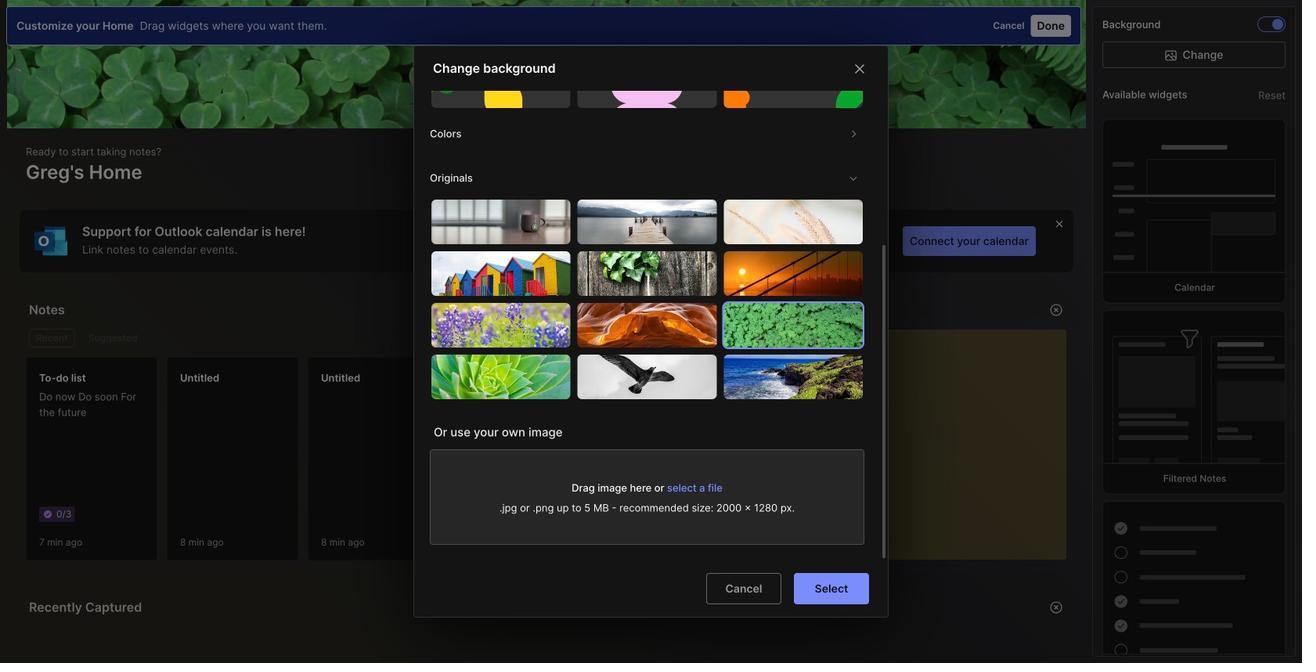 Task type: describe. For each thing, give the bounding box(es) containing it.
close image
[[851, 60, 870, 78]]

edit widget title image
[[823, 302, 838, 318]]



Task type: vqa. For each thing, say whether or not it's contained in the screenshot.
EDIT WIDGET TITLE icon
yes



